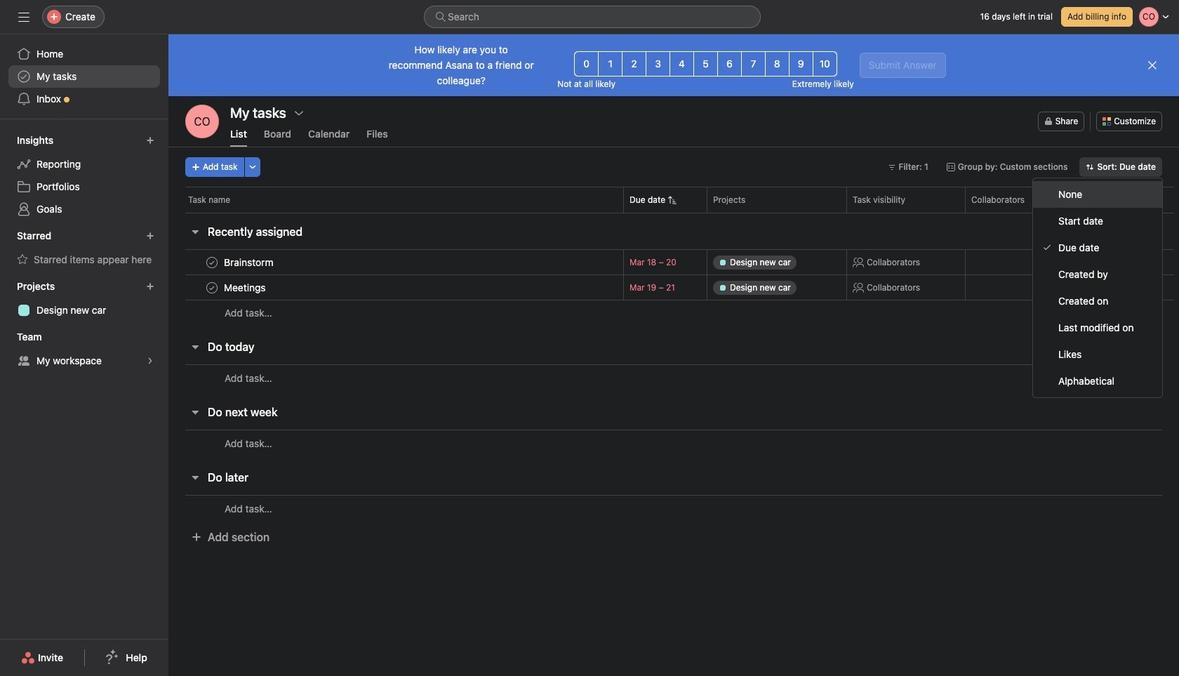 Task type: describe. For each thing, give the bounding box(es) containing it.
view profile settings image
[[185, 105, 219, 138]]

mark complete image for task name text field inside the meetings cell
[[204, 279, 221, 296]]

insights element
[[0, 128, 169, 223]]

task name text field for mark complete option inside brainstorm cell
[[221, 255, 278, 269]]

global element
[[0, 34, 169, 119]]

projects element
[[0, 274, 169, 324]]

1 collapse task list for this group image from the top
[[190, 226, 201, 237]]

mark complete checkbox for the meetings cell
[[204, 279, 221, 296]]

add field image
[[1068, 196, 1077, 204]]

task name text field for mark complete option within the the meetings cell
[[221, 281, 270, 295]]



Task type: locate. For each thing, give the bounding box(es) containing it.
1 vertical spatial mark complete checkbox
[[204, 279, 221, 296]]

row
[[169, 187, 1180, 213], [185, 212, 1175, 213], [169, 249, 1180, 275], [169, 275, 1180, 301], [169, 300, 1180, 326], [169, 364, 1180, 391], [169, 430, 1180, 456], [169, 495, 1180, 522]]

0 vertical spatial task name text field
[[221, 255, 278, 269]]

header recently assigned tree grid
[[169, 249, 1180, 326]]

mark complete image inside the meetings cell
[[204, 279, 221, 296]]

2 collapse task list for this group image from the top
[[190, 341, 201, 353]]

radio item
[[1034, 181, 1163, 208]]

1 vertical spatial mark complete image
[[204, 279, 221, 296]]

task name text field inside brainstorm cell
[[221, 255, 278, 269]]

new project or portfolio image
[[146, 282, 154, 291]]

1 mark complete image from the top
[[204, 254, 221, 271]]

hide sidebar image
[[18, 11, 29, 22]]

1 task name text field from the top
[[221, 255, 278, 269]]

4 collapse task list for this group image from the top
[[190, 472, 201, 483]]

show options image
[[293, 107, 305, 119]]

Mark complete checkbox
[[204, 254, 221, 271], [204, 279, 221, 296]]

teams element
[[0, 324, 169, 375]]

mark complete image
[[204, 254, 221, 271], [204, 279, 221, 296]]

0 vertical spatial mark complete checkbox
[[204, 254, 221, 271]]

Task name text field
[[221, 255, 278, 269], [221, 281, 270, 295]]

2 task name text field from the top
[[221, 281, 270, 295]]

new insights image
[[146, 136, 154, 145]]

list box
[[424, 6, 761, 28]]

mark complete image inside brainstorm cell
[[204, 254, 221, 271]]

option group
[[575, 51, 838, 77]]

1 mark complete checkbox from the top
[[204, 254, 221, 271]]

brainstorm cell
[[169, 249, 624, 275]]

mark complete checkbox inside the meetings cell
[[204, 279, 221, 296]]

meetings cell
[[169, 275, 624, 301]]

mark complete checkbox for brainstorm cell on the top of page
[[204, 254, 221, 271]]

more actions image
[[248, 163, 257, 171]]

0 vertical spatial mark complete image
[[204, 254, 221, 271]]

2 mark complete checkbox from the top
[[204, 279, 221, 296]]

3 collapse task list for this group image from the top
[[190, 407, 201, 418]]

1 vertical spatial task name text field
[[221, 281, 270, 295]]

mark complete checkbox inside brainstorm cell
[[204, 254, 221, 271]]

starred element
[[0, 223, 169, 274]]

see details, my workspace image
[[146, 357, 154, 365]]

collapse task list for this group image
[[190, 226, 201, 237], [190, 341, 201, 353], [190, 407, 201, 418], [190, 472, 201, 483]]

mark complete image for task name text field within the brainstorm cell
[[204, 254, 221, 271]]

add items to starred image
[[146, 232, 154, 240]]

None radio
[[598, 51, 623, 77], [622, 51, 647, 77], [646, 51, 671, 77], [694, 51, 718, 77], [765, 51, 790, 77], [813, 51, 838, 77], [598, 51, 623, 77], [622, 51, 647, 77], [646, 51, 671, 77], [694, 51, 718, 77], [765, 51, 790, 77], [813, 51, 838, 77]]

2 mark complete image from the top
[[204, 279, 221, 296]]

dismiss image
[[1147, 60, 1159, 71]]

None radio
[[575, 51, 599, 77], [670, 51, 695, 77], [718, 51, 742, 77], [741, 51, 766, 77], [789, 51, 814, 77], [575, 51, 599, 77], [670, 51, 695, 77], [718, 51, 742, 77], [741, 51, 766, 77], [789, 51, 814, 77]]

task name text field inside the meetings cell
[[221, 281, 270, 295]]



Task type: vqa. For each thing, say whether or not it's contained in the screenshot.
the topmost the out
no



